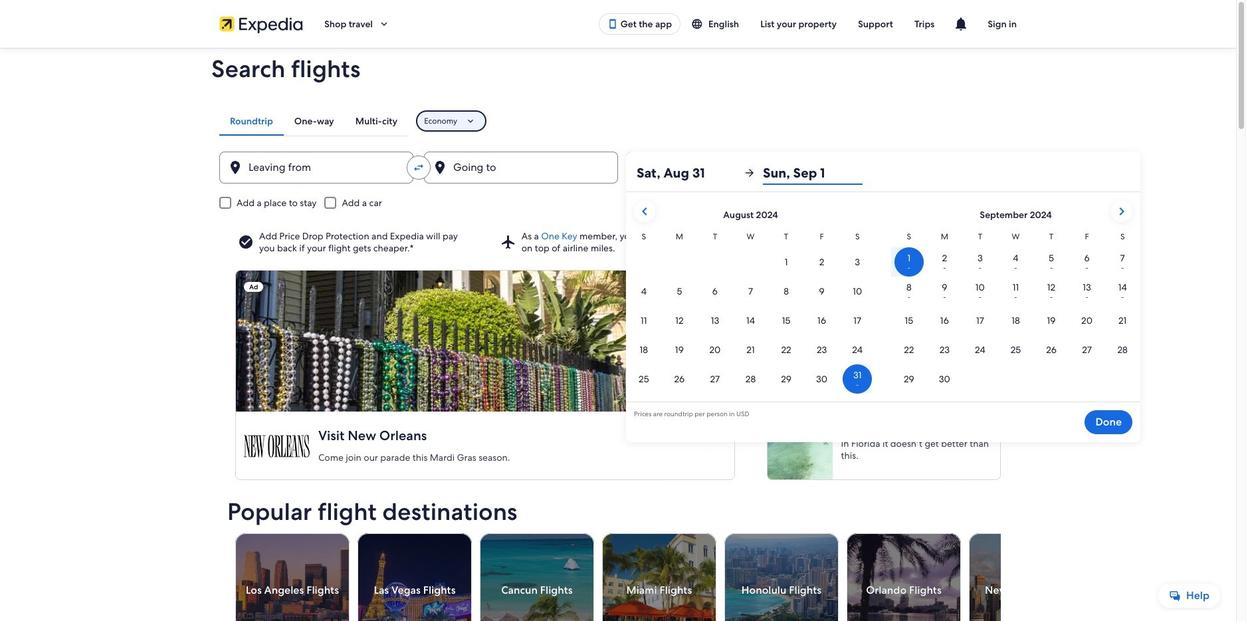 Task type: locate. For each thing, give the bounding box(es) containing it.
cancun flights image
[[480, 533, 594, 621]]

previous image
[[227, 582, 243, 598]]

download the app button image
[[608, 19, 618, 29]]

main content
[[0, 48, 1237, 621]]

expedia logo image
[[219, 15, 303, 33]]

shop travel image
[[378, 18, 390, 30]]

popular flight destinations region
[[219, 499, 1084, 621]]

tab list
[[219, 106, 408, 136]]

swap origin and destination values image
[[413, 162, 425, 174]]

las vegas flights image
[[358, 533, 472, 621]]

los angeles flights image
[[235, 533, 350, 621]]



Task type: vqa. For each thing, say whether or not it's contained in the screenshot.
directional image
no



Task type: describe. For each thing, give the bounding box(es) containing it.
next month image
[[1114, 203, 1130, 219]]

orlando flights image
[[847, 533, 961, 621]]

small image
[[692, 18, 709, 30]]

honolulu flights image
[[725, 533, 839, 621]]

next image
[[993, 582, 1009, 598]]

new york flights image
[[969, 533, 1084, 621]]

miami flights image
[[602, 533, 717, 621]]

previous month image
[[637, 203, 653, 219]]

communication center icon image
[[954, 16, 970, 32]]



